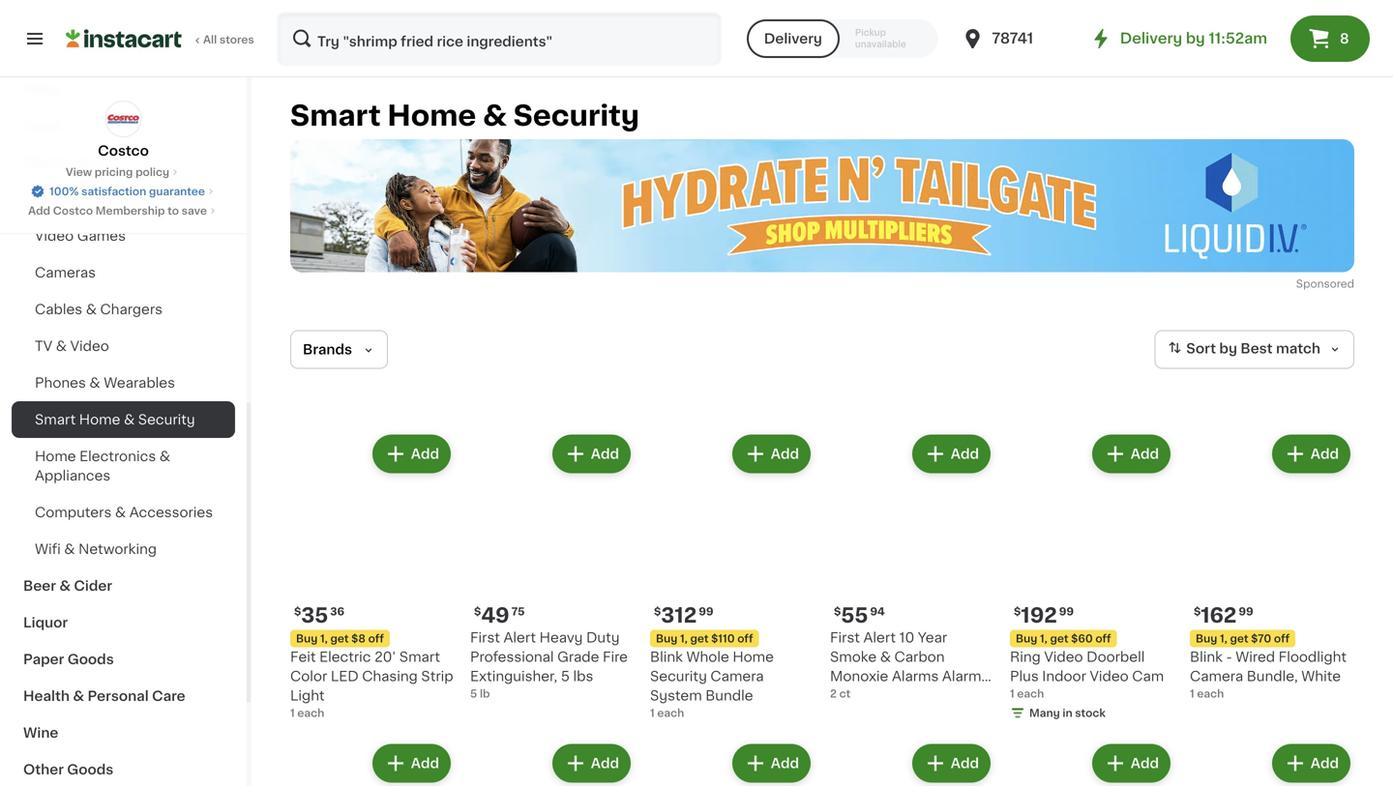 Task type: describe. For each thing, give the bounding box(es) containing it.
all stores link
[[66, 12, 256, 66]]

& inside wifi & networking link
[[64, 543, 75, 557]]

99 for 312
[[699, 607, 714, 618]]

alarms
[[892, 670, 939, 684]]

networking
[[79, 543, 157, 557]]

by for delivery
[[1187, 31, 1206, 45]]

video down doorbell
[[1090, 670, 1129, 684]]

camera for 162
[[1191, 670, 1244, 684]]

view pricing policy
[[66, 167, 169, 178]]

$ 192 99
[[1014, 606, 1075, 626]]

video down buy 1, get $60 off
[[1045, 651, 1084, 665]]

product group containing 192
[[1011, 431, 1175, 725]]

delivery by 11:52am link
[[1090, 27, 1268, 50]]

alert for heavy
[[504, 632, 536, 645]]

bundle,
[[1247, 670, 1299, 684]]

lbs
[[574, 670, 594, 684]]

audio
[[35, 193, 74, 206]]

product group containing 55
[[831, 431, 995, 703]]

costco logo image
[[105, 101, 142, 137]]

video inside video games link
[[35, 229, 74, 243]]

0 vertical spatial electronics
[[23, 156, 102, 169]]

Search field
[[279, 14, 720, 64]]

many
[[1030, 709, 1061, 719]]

guarantee
[[149, 186, 205, 197]]

& inside smart home & security link
[[124, 413, 135, 427]]

add costco membership to save link
[[28, 203, 219, 219]]

first alert heavy duty professional grade fire extinguisher, 5 lbs 5 lb
[[470, 632, 628, 700]]

tv & video link
[[12, 328, 235, 365]]

floral link
[[12, 107, 235, 144]]

get for 192
[[1051, 634, 1069, 645]]

$ for 55
[[834, 607, 841, 618]]

2-
[[831, 690, 844, 703]]

view pricing policy link
[[66, 165, 181, 180]]

wifi & networking
[[35, 543, 157, 557]]

delivery by 11:52am
[[1121, 31, 1268, 45]]

view
[[66, 167, 92, 178]]

delivery for delivery by 11:52am
[[1121, 31, 1183, 45]]

to
[[168, 206, 179, 216]]

goods for paper goods
[[67, 653, 114, 667]]

grade
[[558, 651, 600, 665]]

55
[[841, 606, 869, 626]]

ring video doorbell plus indoor video cam 1 each
[[1011, 651, 1165, 700]]

cables
[[35, 303, 82, 317]]

indoor
[[1043, 670, 1087, 684]]

$70
[[1252, 634, 1272, 645]]

cameras
[[35, 266, 96, 280]]

off for 35
[[368, 634, 384, 645]]

nsored
[[1318, 279, 1355, 289]]

& inside 'first alert 10 year smoke & carbon monoxie alarms alarm, 2-pack'
[[881, 651, 891, 665]]

1 for video
[[1011, 689, 1015, 700]]

heavy
[[540, 632, 583, 645]]

& down search "field"
[[483, 102, 507, 130]]

care
[[152, 690, 185, 704]]

blink for 312
[[650, 651, 683, 665]]

off for 192
[[1096, 634, 1112, 645]]

all stores
[[203, 34, 254, 45]]

1, for 312
[[680, 634, 688, 645]]

other goods link
[[12, 752, 235, 787]]

best match
[[1241, 342, 1321, 356]]

$ 35 36
[[294, 606, 345, 626]]

sort
[[1187, 342, 1217, 356]]

8 button
[[1291, 15, 1371, 62]]

system
[[650, 690, 702, 703]]

$ for 312
[[654, 607, 661, 618]]

each for system
[[658, 709, 685, 719]]

94
[[871, 607, 885, 618]]

8
[[1341, 32, 1350, 45]]

smart home & security link
[[12, 402, 235, 438]]

1, for 35
[[320, 634, 328, 645]]

service type group
[[747, 19, 938, 58]]

liquor link
[[12, 605, 235, 642]]

chasing
[[362, 670, 418, 684]]

product group containing 312
[[650, 431, 815, 722]]

& inside cables & chargers link
[[86, 303, 97, 317]]

monoxie
[[831, 670, 889, 684]]

0 vertical spatial 5
[[561, 670, 570, 684]]

paper
[[23, 653, 64, 667]]

$ 162 99
[[1194, 606, 1254, 626]]

$ for 192
[[1014, 607, 1022, 618]]

alert for 10
[[864, 632, 896, 645]]

policy
[[136, 167, 169, 178]]

color
[[290, 670, 327, 684]]

beer & cider link
[[12, 568, 235, 605]]

home inside home electronics & appliances
[[35, 450, 76, 464]]

each for bundle,
[[1198, 689, 1225, 700]]

stock
[[1076, 709, 1106, 719]]

-
[[1227, 651, 1233, 665]]

brands
[[303, 343, 352, 357]]

off for 312
[[738, 634, 754, 645]]

security inside 'blink whole home security camera system bundle 1 each'
[[650, 670, 707, 684]]

cables & chargers
[[35, 303, 163, 317]]

satisfaction
[[81, 186, 146, 197]]

cables & chargers link
[[12, 291, 235, 328]]

pack
[[844, 690, 877, 703]]

buy 1, get $8 off
[[296, 634, 384, 645]]

ct
[[840, 689, 851, 700]]

1 horizontal spatial smart
[[290, 102, 381, 130]]

video inside tv & video link
[[70, 340, 109, 353]]

spo
[[1297, 279, 1318, 289]]

78741
[[993, 31, 1034, 45]]

paper goods link
[[12, 642, 235, 679]]

78741 button
[[962, 12, 1078, 66]]

brands button
[[290, 331, 388, 369]]

computers & accessories link
[[12, 495, 235, 531]]

save
[[182, 206, 207, 216]]

professional
[[470, 651, 554, 665]]

video games
[[35, 229, 126, 243]]

product group containing 49
[[470, 431, 635, 702]]

best
[[1241, 342, 1273, 356]]

1 vertical spatial security
[[138, 413, 195, 427]]

1 for system
[[650, 709, 655, 719]]

baby
[[23, 82, 59, 96]]

0 vertical spatial smart home & security
[[290, 102, 640, 130]]

stores
[[220, 34, 254, 45]]

buy 1, get $60 off
[[1016, 634, 1112, 645]]

all
[[203, 34, 217, 45]]

instacart logo image
[[66, 27, 182, 50]]

paper goods
[[23, 653, 114, 667]]

product group containing 35
[[290, 431, 455, 722]]

wifi & networking link
[[12, 531, 235, 568]]



Task type: locate. For each thing, give the bounding box(es) containing it.
product group containing 162
[[1191, 431, 1355, 702]]

other goods
[[23, 764, 114, 777]]

blink inside 'blink whole home security camera system bundle 1 each'
[[650, 651, 683, 665]]

99 inside $ 312 99
[[699, 607, 714, 618]]

6 $ from the left
[[1194, 607, 1202, 618]]

electronics up 100%
[[23, 156, 102, 169]]

1 off from the left
[[368, 634, 384, 645]]

$ inside the $ 49 75
[[474, 607, 481, 618]]

& inside home electronics & appliances
[[159, 450, 170, 464]]

goods right other
[[67, 764, 114, 777]]

1 vertical spatial smart
[[35, 413, 76, 427]]

smart inside the feit electric 20' smart color led chasing strip light 1 each
[[400, 651, 440, 665]]

$ 55 94
[[834, 606, 885, 626]]

4 off from the left
[[1275, 634, 1290, 645]]

blink
[[650, 651, 683, 665], [1191, 651, 1223, 665]]

Best match Sort by field
[[1155, 331, 1355, 369]]

1 blink from the left
[[650, 651, 683, 665]]

2 vertical spatial smart
[[400, 651, 440, 665]]

1 vertical spatial goods
[[67, 764, 114, 777]]

cider
[[74, 580, 112, 593]]

delivery button
[[747, 19, 840, 58]]

electric
[[320, 651, 371, 665]]

0 vertical spatial goods
[[67, 653, 114, 667]]

$ inside $ 162 99
[[1194, 607, 1202, 618]]

buy up ring
[[1016, 634, 1038, 645]]

alert inside 'first alert 10 year smoke & carbon monoxie alarms alarm, 2-pack'
[[864, 632, 896, 645]]

3 99 from the left
[[1239, 607, 1254, 618]]

blink up system
[[650, 651, 683, 665]]

blink for 162
[[1191, 651, 1223, 665]]

0 horizontal spatial smart
[[35, 413, 76, 427]]

personal
[[88, 690, 149, 704]]

cam
[[1133, 670, 1165, 684]]

1, for 162
[[1221, 634, 1228, 645]]

$60
[[1072, 634, 1093, 645]]

1 alert from the left
[[504, 632, 536, 645]]

camera down -
[[1191, 670, 1244, 684]]

extinguisher,
[[470, 670, 558, 684]]

1 99 from the left
[[699, 607, 714, 618]]

1 horizontal spatial alert
[[864, 632, 896, 645]]

first inside first alert heavy duty professional grade fire extinguisher, 5 lbs 5 lb
[[470, 632, 500, 645]]

& down phones & wearables "link"
[[124, 413, 135, 427]]

1
[[1011, 689, 1015, 700], [1191, 689, 1195, 700], [290, 709, 295, 719], [650, 709, 655, 719]]

1 horizontal spatial delivery
[[1121, 31, 1183, 45]]

off right $60 at the right of the page
[[1096, 634, 1112, 645]]

1, down $ 192 99
[[1041, 634, 1048, 645]]

3 buy from the left
[[1016, 634, 1038, 645]]

None search field
[[277, 12, 722, 66]]

2 alert from the left
[[864, 632, 896, 645]]

& right tv
[[56, 340, 67, 353]]

0 horizontal spatial first
[[470, 632, 500, 645]]

each down "buy 1, get $70 off"
[[1198, 689, 1225, 700]]

goods
[[67, 653, 114, 667], [67, 764, 114, 777]]

$ left 36
[[294, 607, 301, 618]]

& inside computers & accessories link
[[115, 506, 126, 520]]

by right 'sort'
[[1220, 342, 1238, 356]]

delivery
[[1121, 31, 1183, 45], [764, 32, 823, 45]]

games
[[77, 229, 126, 243]]

alert up professional
[[504, 632, 536, 645]]

first for first alert 10 year smoke & carbon monoxie alarms alarm, 2-pack
[[831, 632, 860, 645]]

0 vertical spatial smart
[[290, 102, 381, 130]]

product group
[[290, 431, 455, 722], [470, 431, 635, 702], [650, 431, 815, 722], [831, 431, 995, 703], [1011, 431, 1175, 725], [1191, 431, 1355, 702], [290, 741, 455, 787], [470, 741, 635, 787], [650, 741, 815, 787], [831, 741, 995, 787], [1011, 741, 1175, 787], [1191, 741, 1355, 787]]

1, down $ 312 99
[[680, 634, 688, 645]]

first up smoke
[[831, 632, 860, 645]]

each down plus
[[1018, 689, 1045, 700]]

1 vertical spatial smart home & security
[[35, 413, 195, 427]]

$ up ring
[[1014, 607, 1022, 618]]

whole
[[687, 651, 730, 665]]

off right $110
[[738, 634, 754, 645]]

2 $ from the left
[[474, 607, 481, 618]]

buy 1, get $110 off
[[656, 634, 754, 645]]

3 $ from the left
[[654, 607, 661, 618]]

first for first alert heavy duty professional grade fire extinguisher, 5 lbs 5 lb
[[470, 632, 500, 645]]

smart home & security down phones & wearables "link"
[[35, 413, 195, 427]]

3 1, from the left
[[1041, 634, 1048, 645]]

5 left lb
[[470, 689, 477, 700]]

home inside 'blink whole home security camera system bundle 1 each'
[[733, 651, 774, 665]]

0 vertical spatial by
[[1187, 31, 1206, 45]]

led
[[331, 670, 359, 684]]

0 horizontal spatial 99
[[699, 607, 714, 618]]

in
[[1063, 709, 1073, 719]]

& right the beer
[[59, 580, 71, 593]]

by for sort
[[1220, 342, 1238, 356]]

each inside ring video doorbell plus indoor video cam 1 each
[[1018, 689, 1045, 700]]

buy down 162
[[1196, 634, 1218, 645]]

camera up bundle
[[711, 670, 764, 684]]

99 inside $ 162 99
[[1239, 607, 1254, 618]]

light
[[290, 690, 325, 703]]

electronics down smart home & security link
[[80, 450, 156, 464]]

0 horizontal spatial costco
[[53, 206, 93, 216]]

99 for 192
[[1060, 607, 1075, 618]]

by inside field
[[1220, 342, 1238, 356]]

feit
[[290, 651, 316, 665]]

1 for bundle,
[[1191, 689, 1195, 700]]

1 horizontal spatial 99
[[1060, 607, 1075, 618]]

buy down 312
[[656, 634, 678, 645]]

get left $60 at the right of the page
[[1051, 634, 1069, 645]]

wifi
[[35, 543, 61, 557]]

1 horizontal spatial by
[[1220, 342, 1238, 356]]

tv
[[35, 340, 52, 353]]

2 goods from the top
[[67, 764, 114, 777]]

smart
[[290, 102, 381, 130], [35, 413, 76, 427], [400, 651, 440, 665]]

0 horizontal spatial camera
[[711, 670, 764, 684]]

each
[[1018, 689, 1045, 700], [1198, 689, 1225, 700], [298, 709, 325, 719], [658, 709, 685, 719]]

4 get from the left
[[1231, 634, 1249, 645]]

1 1, from the left
[[320, 634, 328, 645]]

1 horizontal spatial blink
[[1191, 651, 1223, 665]]

10
[[900, 632, 915, 645]]

& down smart home & security link
[[159, 450, 170, 464]]

99 for 162
[[1239, 607, 1254, 618]]

1 $ from the left
[[294, 607, 301, 618]]

$ for 35
[[294, 607, 301, 618]]

get for 162
[[1231, 634, 1249, 645]]

2 buy from the left
[[656, 634, 678, 645]]

get for 35
[[331, 634, 349, 645]]

each inside 'blink whole home security camera system bundle 1 each'
[[658, 709, 685, 719]]

0 vertical spatial security
[[514, 102, 640, 130]]

1 vertical spatial costco
[[53, 206, 93, 216]]

& inside tv & video link
[[56, 340, 67, 353]]

off right $70
[[1275, 634, 1290, 645]]

3 off from the left
[[1096, 634, 1112, 645]]

& right health
[[73, 690, 84, 704]]

each inside blink - wired floodlight camera bundle, white 1 each
[[1198, 689, 1225, 700]]

alarm,
[[943, 670, 985, 684]]

1 first from the left
[[470, 632, 500, 645]]

camera for 312
[[711, 670, 764, 684]]

1 vertical spatial electronics
[[80, 450, 156, 464]]

plus
[[1011, 670, 1039, 684]]

off for 162
[[1275, 634, 1290, 645]]

camera inside blink - wired floodlight camera bundle, white 1 each
[[1191, 670, 1244, 684]]

2 horizontal spatial security
[[650, 670, 707, 684]]

100%
[[49, 186, 79, 197]]

• sponsored: liquid i.v. hydrate n' tailgate. shop multipliers image
[[290, 139, 1355, 272]]

baby link
[[12, 71, 235, 107]]

smart home & security down search "field"
[[290, 102, 640, 130]]

1 horizontal spatial 5
[[561, 670, 570, 684]]

camera inside 'blink whole home security camera system bundle 1 each'
[[711, 670, 764, 684]]

buy
[[296, 634, 318, 645], [656, 634, 678, 645], [1016, 634, 1038, 645], [1196, 634, 1218, 645]]

by left the 11:52am
[[1187, 31, 1206, 45]]

1 horizontal spatial first
[[831, 632, 860, 645]]

electronics inside home electronics & appliances
[[80, 450, 156, 464]]

costco
[[98, 144, 149, 158], [53, 206, 93, 216]]

each down system
[[658, 709, 685, 719]]

1 inside the feit electric 20' smart color led chasing strip light 1 each
[[290, 709, 295, 719]]

$ inside $ 35 36
[[294, 607, 301, 618]]

& inside health & personal care link
[[73, 690, 84, 704]]

duty
[[587, 632, 620, 645]]

goods up health & personal care
[[67, 653, 114, 667]]

delivery for delivery
[[764, 32, 823, 45]]

blink left -
[[1191, 651, 1223, 665]]

alert down 94
[[864, 632, 896, 645]]

2 horizontal spatial smart
[[400, 651, 440, 665]]

1 inside blink - wired floodlight camera bundle, white 1 each
[[1191, 689, 1195, 700]]

1 camera from the left
[[711, 670, 764, 684]]

1, for 192
[[1041, 634, 1048, 645]]

buy for 162
[[1196, 634, 1218, 645]]

100% satisfaction guarantee
[[49, 186, 205, 197]]

1 inside ring video doorbell plus indoor video cam 1 each
[[1011, 689, 1015, 700]]

2
[[831, 689, 837, 700]]

video down cables & chargers
[[70, 340, 109, 353]]

0 horizontal spatial delivery
[[764, 32, 823, 45]]

accessories
[[129, 506, 213, 520]]

& right wifi
[[64, 543, 75, 557]]

5 $ from the left
[[1014, 607, 1022, 618]]

2 off from the left
[[738, 634, 754, 645]]

4 buy from the left
[[1196, 634, 1218, 645]]

2 get from the left
[[691, 634, 709, 645]]

membership
[[96, 206, 165, 216]]

1 goods from the top
[[67, 653, 114, 667]]

2 camera from the left
[[1191, 670, 1244, 684]]

each inside the feit electric 20' smart color led chasing strip light 1 each
[[298, 709, 325, 719]]

wine
[[23, 727, 58, 740]]

1 get from the left
[[331, 634, 349, 645]]

beer & cider
[[23, 580, 112, 593]]

0 horizontal spatial blink
[[650, 651, 683, 665]]

$ left 94
[[834, 607, 841, 618]]

$ inside $ 192 99
[[1014, 607, 1022, 618]]

35
[[301, 606, 328, 626]]

$110
[[712, 634, 735, 645]]

smoke
[[831, 651, 877, 665]]

buy for 312
[[656, 634, 678, 645]]

$ up "buy 1, get $70 off"
[[1194, 607, 1202, 618]]

each down light
[[298, 709, 325, 719]]

add costco membership to save
[[28, 206, 207, 216]]

2 ct
[[831, 689, 851, 700]]

strip
[[421, 670, 454, 684]]

white
[[1302, 670, 1342, 684]]

4 1, from the left
[[1221, 634, 1228, 645]]

video down audio
[[35, 229, 74, 243]]

camera
[[711, 670, 764, 684], [1191, 670, 1244, 684]]

36
[[330, 607, 345, 618]]

0 horizontal spatial by
[[1187, 31, 1206, 45]]

first down 49
[[470, 632, 500, 645]]

computers
[[35, 506, 112, 520]]

2 99 from the left
[[1060, 607, 1075, 618]]

& right smoke
[[881, 651, 891, 665]]

get up whole
[[691, 634, 709, 645]]

$ inside $ 312 99
[[654, 607, 661, 618]]

costco down 100%
[[53, 206, 93, 216]]

2 blink from the left
[[1191, 651, 1223, 665]]

1 horizontal spatial smart home & security
[[290, 102, 640, 130]]

0 horizontal spatial alert
[[504, 632, 536, 645]]

5 left lbs
[[561, 670, 570, 684]]

& inside phones & wearables "link"
[[89, 377, 100, 390]]

$ 49 75
[[474, 606, 525, 626]]

$ left 75
[[474, 607, 481, 618]]

& right the phones
[[89, 377, 100, 390]]

fire
[[603, 651, 628, 665]]

2 1, from the left
[[680, 634, 688, 645]]

first inside 'first alert 10 year smoke & carbon monoxie alarms alarm, 2-pack'
[[831, 632, 860, 645]]

blink inside blink - wired floodlight camera bundle, white 1 each
[[1191, 651, 1223, 665]]

& up networking
[[115, 506, 126, 520]]

buy for 35
[[296, 634, 318, 645]]

20'
[[375, 651, 396, 665]]

&
[[483, 102, 507, 130], [86, 303, 97, 317], [56, 340, 67, 353], [89, 377, 100, 390], [124, 413, 135, 427], [159, 450, 170, 464], [115, 506, 126, 520], [64, 543, 75, 557], [59, 580, 71, 593], [881, 651, 891, 665], [73, 690, 84, 704]]

0 horizontal spatial security
[[138, 413, 195, 427]]

$ for 162
[[1194, 607, 1202, 618]]

99 up buy 1, get $110 off
[[699, 607, 714, 618]]

blink - wired floodlight camera bundle, white 1 each
[[1191, 651, 1347, 700]]

buy for 192
[[1016, 634, 1038, 645]]

buy up feit
[[296, 634, 318, 645]]

1 buy from the left
[[296, 634, 318, 645]]

tv & video
[[35, 340, 109, 353]]

99 up "buy 1, get $70 off"
[[1239, 607, 1254, 618]]

$
[[294, 607, 301, 618], [474, 607, 481, 618], [654, 607, 661, 618], [834, 607, 841, 618], [1014, 607, 1022, 618], [1194, 607, 1202, 618]]

$ inside $ 55 94
[[834, 607, 841, 618]]

1 horizontal spatial security
[[514, 102, 640, 130]]

alert inside first alert heavy duty professional grade fire extinguisher, 5 lbs 5 lb
[[504, 632, 536, 645]]

carbon
[[895, 651, 945, 665]]

1, up -
[[1221, 634, 1228, 645]]

& right cables at the left of page
[[86, 303, 97, 317]]

162
[[1202, 606, 1237, 626]]

health & personal care
[[23, 690, 185, 704]]

0 horizontal spatial 5
[[470, 689, 477, 700]]

wired
[[1236, 651, 1276, 665]]

1 inside 'blink whole home security camera system bundle 1 each'
[[650, 709, 655, 719]]

0 horizontal spatial smart home & security
[[35, 413, 195, 427]]

get left $8
[[331, 634, 349, 645]]

2 horizontal spatial 99
[[1239, 607, 1254, 618]]

1 horizontal spatial camera
[[1191, 670, 1244, 684]]

1 horizontal spatial costco
[[98, 144, 149, 158]]

phones & wearables
[[35, 377, 175, 390]]

$ for 49
[[474, 607, 481, 618]]

liquor
[[23, 617, 68, 630]]

delivery inside button
[[764, 32, 823, 45]]

get for 312
[[691, 634, 709, 645]]

get up -
[[1231, 634, 1249, 645]]

11:52am
[[1209, 31, 1268, 45]]

100% satisfaction guarantee button
[[30, 180, 217, 199]]

goods for other goods
[[67, 764, 114, 777]]

costco up the view pricing policy "link"
[[98, 144, 149, 158]]

99 inside $ 192 99
[[1060, 607, 1075, 618]]

99 up buy 1, get $60 off
[[1060, 607, 1075, 618]]

4 $ from the left
[[834, 607, 841, 618]]

many in stock
[[1030, 709, 1106, 719]]

3 get from the left
[[1051, 634, 1069, 645]]

& inside beer & cider link
[[59, 580, 71, 593]]

1 vertical spatial by
[[1220, 342, 1238, 356]]

each for video
[[1018, 689, 1045, 700]]

$ up buy 1, get $110 off
[[654, 607, 661, 618]]

off right $8
[[368, 634, 384, 645]]

buy 1, get $70 off
[[1196, 634, 1290, 645]]

0 vertical spatial costco
[[98, 144, 149, 158]]

blink whole home security camera system bundle 1 each
[[650, 651, 774, 719]]

beer
[[23, 580, 56, 593]]

appliances
[[35, 469, 111, 483]]

1, down $ 35 36
[[320, 634, 328, 645]]

2 first from the left
[[831, 632, 860, 645]]

1 vertical spatial 5
[[470, 689, 477, 700]]

2 vertical spatial security
[[650, 670, 707, 684]]

5
[[561, 670, 570, 684], [470, 689, 477, 700]]



Task type: vqa. For each thing, say whether or not it's contained in the screenshot.
'Sales' link
no



